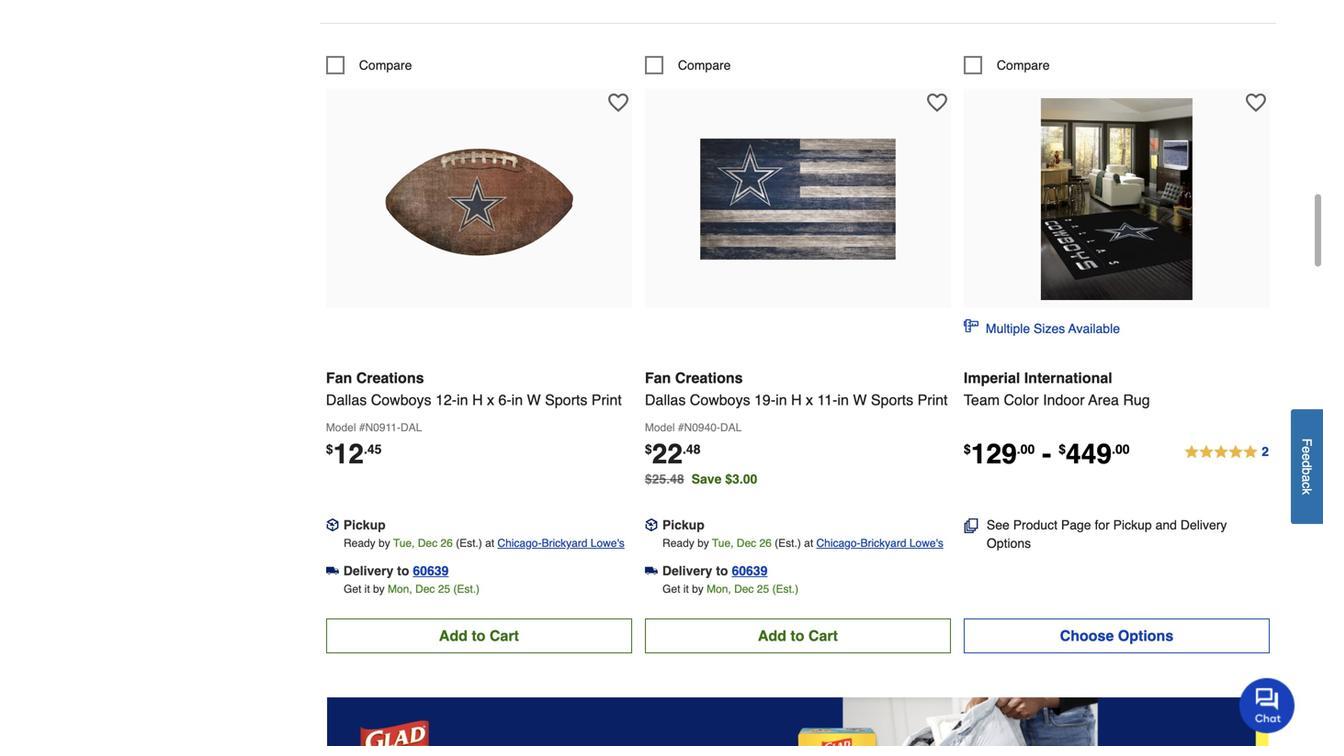 Task type: vqa. For each thing, say whether or not it's contained in the screenshot.
'indoor'
yes



Task type: describe. For each thing, give the bounding box(es) containing it.
at for 60639 button corresponding to truck filled image's chicago-brickyard lowe's button
[[804, 537, 813, 550]]

d
[[1300, 461, 1314, 468]]

fan creations dallas cowboys 12-in h x 6-in w sports print image
[[378, 98, 580, 300]]

$ 12 .45
[[326, 439, 382, 470]]

delivery for pickup image
[[662, 564, 712, 579]]

add to cart for 2nd add to cart button
[[758, 628, 838, 645]]

5 stars image
[[1184, 442, 1270, 464]]

model # n0940-dal
[[645, 422, 742, 434]]

.45
[[364, 442, 382, 457]]

1 e from the top
[[1300, 447, 1314, 454]]

it for truck filled image
[[683, 583, 689, 596]]

tue, for pickup icon
[[393, 537, 415, 550]]

model for dallas cowboys 19-in h x 11-in w sports print
[[645, 422, 675, 434]]

129
[[971, 439, 1017, 470]]

26 for 60639 button corresponding to truck filled image
[[759, 537, 772, 550]]

$ for 22
[[645, 442, 652, 457]]

ready by tue, dec 26 (est.) at chicago-brickyard lowe's for 60639 button associated with truck filled icon chicago-brickyard lowe's button
[[344, 537, 625, 550]]

60639 for truck filled image
[[732, 564, 768, 579]]

see
[[987, 518, 1010, 533]]

f
[[1300, 439, 1314, 447]]

fan creations dallas cowboys 12-in h x 6-in w sports print
[[326, 370, 622, 409]]

imperial international team color indoor area rug
[[964, 370, 1150, 409]]

1001051990 element
[[964, 56, 1050, 74]]

pickup inside see product page for pickup and delivery options
[[1113, 518, 1152, 533]]

$ 22 .48
[[645, 439, 701, 470]]

tue, for pickup image
[[712, 537, 734, 550]]

delivery inside see product page for pickup and delivery options
[[1180, 518, 1227, 533]]

h for 11-
[[791, 392, 802, 409]]

60639 button for truck filled image
[[732, 562, 768, 581]]

add for first add to cart button
[[439, 628, 468, 645]]

2 .00 from the left
[[1112, 442, 1130, 457]]

page
[[1061, 518, 1091, 533]]

color
[[1004, 392, 1039, 409]]

add to cart for first add to cart button
[[439, 628, 519, 645]]

12-
[[435, 392, 457, 409]]

2 heart outline image from the left
[[1246, 93, 1266, 113]]

choose options
[[1060, 628, 1173, 645]]

2
[[1262, 445, 1269, 459]]

k
[[1300, 489, 1314, 495]]

# for fan creations dallas cowboys 19-in h x 11-in w sports print
[[678, 422, 684, 434]]

1 vertical spatial options
[[1118, 628, 1173, 645]]

sports for 6-
[[545, 392, 587, 409]]

print for fan creations dallas cowboys 19-in h x 11-in w sports print
[[917, 392, 948, 409]]

creations for 12-
[[356, 370, 424, 387]]

delivery for pickup icon
[[343, 564, 393, 579]]

1 in from the left
[[457, 392, 468, 409]]

h for 6-
[[472, 392, 483, 409]]

dallas for fan creations dallas cowboys 19-in h x 11-in w sports print
[[645, 392, 686, 409]]

save
[[692, 472, 722, 487]]

ready for pickup icon
[[344, 537, 375, 550]]

international
[[1024, 370, 1112, 387]]

lowe's for pickup icon
[[591, 537, 625, 550]]

$129.00-$449.00 element
[[964, 439, 1130, 470]]

brickyard for 60639 button corresponding to truck filled image
[[860, 537, 906, 550]]

mon, for 60639 button associated with truck filled icon
[[388, 583, 412, 596]]

rug
[[1123, 392, 1150, 409]]

available
[[1068, 321, 1120, 336]]

4 in from the left
[[837, 392, 849, 409]]

cart for 2nd add to cart button
[[808, 628, 838, 645]]

creations for 19-
[[675, 370, 743, 387]]

chat invite button image
[[1239, 678, 1295, 734]]

actual price $12.45 element
[[326, 439, 382, 470]]

options inside see product page for pickup and delivery options
[[987, 536, 1031, 551]]

team
[[964, 392, 1000, 409]]

n0911-
[[365, 422, 401, 434]]

compare for 1001163492 element
[[359, 58, 412, 72]]

1001167654 element
[[645, 56, 731, 74]]

w for 6-
[[527, 392, 541, 409]]

compare for 1001051990 element
[[997, 58, 1050, 72]]

a
[[1300, 475, 1314, 482]]

# for fan creations dallas cowboys 12-in h x 6-in w sports print
[[359, 422, 365, 434]]

pickup for pickup icon
[[343, 518, 386, 533]]

4 $ from the left
[[1059, 442, 1066, 457]]

cowboys for 19-
[[690, 392, 750, 409]]



Task type: locate. For each thing, give the bounding box(es) containing it.
ready
[[344, 537, 375, 550], [662, 537, 694, 550]]

fan up model # n0940-dal on the bottom of page
[[645, 370, 671, 387]]

2 $ from the left
[[645, 442, 652, 457]]

sports
[[545, 392, 587, 409], [871, 392, 913, 409]]

1 horizontal spatial 26
[[759, 537, 772, 550]]

cowboys up n0911-
[[371, 392, 431, 409]]

0 horizontal spatial add
[[439, 628, 468, 645]]

x inside 'fan creations dallas cowboys 19-in h x 11-in w sports print'
[[806, 392, 813, 409]]

add
[[439, 628, 468, 645], [758, 628, 786, 645]]

1 x from the left
[[487, 392, 494, 409]]

1 chicago- from the left
[[497, 537, 542, 550]]

1 horizontal spatial add
[[758, 628, 786, 645]]

tue,
[[393, 537, 415, 550], [712, 537, 734, 550]]

b
[[1300, 468, 1314, 475]]

pickup for pickup image
[[662, 518, 704, 533]]

1 print from the left
[[591, 392, 622, 409]]

truck filled image
[[326, 565, 339, 578]]

0 horizontal spatial delivery
[[343, 564, 393, 579]]

fan for fan creations dallas cowboys 12-in h x 6-in w sports print
[[326, 370, 352, 387]]

delivery to 60639 for 60639 button corresponding to truck filled image
[[662, 564, 768, 579]]

$ inside $ 12 .45
[[326, 442, 333, 457]]

60639 for truck filled icon
[[413, 564, 449, 579]]

indoor
[[1043, 392, 1085, 409]]

cowboys inside 'fan creations dallas cowboys 19-in h x 11-in w sports print'
[[690, 392, 750, 409]]

options
[[987, 536, 1031, 551], [1118, 628, 1173, 645]]

0 horizontal spatial #
[[359, 422, 365, 434]]

model # n0911-dal
[[326, 422, 422, 434]]

1 it from the left
[[364, 583, 370, 596]]

cowboys
[[371, 392, 431, 409], [690, 392, 750, 409]]

to
[[397, 564, 409, 579], [716, 564, 728, 579], [472, 628, 485, 645], [790, 628, 804, 645]]

creations up n0940-
[[675, 370, 743, 387]]

1 lowe's from the left
[[591, 537, 625, 550]]

fan inside 'fan creations dallas cowboys 19-in h x 11-in w sports print'
[[645, 370, 671, 387]]

2 w from the left
[[853, 392, 867, 409]]

dallas inside fan creations dallas cowboys 12-in h x 6-in w sports print
[[326, 392, 367, 409]]

at for 60639 button associated with truck filled icon chicago-brickyard lowe's button
[[485, 537, 494, 550]]

w right '11-' at right
[[853, 392, 867, 409]]

imperial
[[964, 370, 1020, 387]]

.00
[[1017, 442, 1035, 457], [1112, 442, 1130, 457]]

1001163492 element
[[326, 56, 412, 74]]

$25.48 save $3.00
[[645, 472, 757, 487]]

2 x from the left
[[806, 392, 813, 409]]

print inside 'fan creations dallas cowboys 19-in h x 11-in w sports print'
[[917, 392, 948, 409]]

0 horizontal spatial 26
[[440, 537, 453, 550]]

0 horizontal spatial get it by mon, dec 25 (est.)
[[344, 583, 480, 596]]

2 ready by tue, dec 26 (est.) at chicago-brickyard lowe's from the left
[[662, 537, 943, 550]]

$3.00
[[725, 472, 757, 487]]

in right 12-
[[511, 392, 523, 409]]

w inside fan creations dallas cowboys 12-in h x 6-in w sports print
[[527, 392, 541, 409]]

w inside 'fan creations dallas cowboys 19-in h x 11-in w sports print'
[[853, 392, 867, 409]]

1 ready from the left
[[344, 537, 375, 550]]

1 horizontal spatial get
[[662, 583, 680, 596]]

get it by mon, dec 25 (est.)
[[344, 583, 480, 596], [662, 583, 799, 596]]

1 horizontal spatial 60639
[[732, 564, 768, 579]]

pickup right pickup image
[[662, 518, 704, 533]]

model for dallas cowboys 12-in h x 6-in w sports print
[[326, 422, 356, 434]]

1 horizontal spatial add to cart
[[758, 628, 838, 645]]

0 horizontal spatial tue,
[[393, 537, 415, 550]]

1 horizontal spatial creations
[[675, 370, 743, 387]]

3 pickup from the left
[[1113, 518, 1152, 533]]

delivery to 60639 right truck filled image
[[662, 564, 768, 579]]

mon,
[[388, 583, 412, 596], [707, 583, 731, 596]]

1 horizontal spatial 60639 button
[[732, 562, 768, 581]]

2 pickup from the left
[[662, 518, 704, 533]]

6-
[[498, 392, 511, 409]]

print
[[591, 392, 622, 409], [917, 392, 948, 409]]

print inside fan creations dallas cowboys 12-in h x 6-in w sports print
[[591, 392, 622, 409]]

creations up n0911-
[[356, 370, 424, 387]]

pickup image
[[645, 519, 658, 532]]

1 horizontal spatial tue,
[[712, 537, 734, 550]]

1 dal from the left
[[401, 422, 422, 434]]

choose
[[1060, 628, 1114, 645]]

chicago-brickyard lowe's button
[[497, 535, 625, 553], [816, 535, 943, 553]]

1 dallas from the left
[[326, 392, 367, 409]]

1 horizontal spatial cowboys
[[690, 392, 750, 409]]

1 mon, from the left
[[388, 583, 412, 596]]

0 horizontal spatial get
[[344, 583, 361, 596]]

2 get from the left
[[662, 583, 680, 596]]

$
[[326, 442, 333, 457], [645, 442, 652, 457], [964, 442, 971, 457], [1059, 442, 1066, 457]]

3 $ from the left
[[964, 442, 971, 457]]

in left '11-' at right
[[776, 392, 787, 409]]

1 cowboys from the left
[[371, 392, 431, 409]]

2 ready from the left
[[662, 537, 694, 550]]

x for 6-
[[487, 392, 494, 409]]

25 for 60639 button associated with truck filled icon
[[438, 583, 450, 596]]

creations inside fan creations dallas cowboys 12-in h x 6-in w sports print
[[356, 370, 424, 387]]

sports inside 'fan creations dallas cowboys 19-in h x 11-in w sports print'
[[871, 392, 913, 409]]

2 e from the top
[[1300, 454, 1314, 461]]

1 horizontal spatial compare
[[678, 58, 731, 72]]

2 # from the left
[[678, 422, 684, 434]]

in left '6-'
[[457, 392, 468, 409]]

by
[[379, 537, 390, 550], [697, 537, 709, 550], [373, 583, 385, 596], [692, 583, 704, 596]]

1 compare from the left
[[359, 58, 412, 72]]

2 creations from the left
[[675, 370, 743, 387]]

0 horizontal spatial pickup
[[343, 518, 386, 533]]

$ down team
[[964, 442, 971, 457]]

2 brickyard from the left
[[860, 537, 906, 550]]

delivery right truck filled icon
[[343, 564, 393, 579]]

0 horizontal spatial add to cart
[[439, 628, 519, 645]]

1 $ from the left
[[326, 442, 333, 457]]

22
[[652, 439, 683, 470]]

1 fan from the left
[[326, 370, 352, 387]]

h left '11-' at right
[[791, 392, 802, 409]]

see product page for pickup and delivery options
[[987, 518, 1227, 551]]

1 horizontal spatial w
[[853, 392, 867, 409]]

1 horizontal spatial lowe's
[[909, 537, 943, 550]]

options right choose
[[1118, 628, 1173, 645]]

1 model from the left
[[326, 422, 356, 434]]

add to cart
[[439, 628, 519, 645], [758, 628, 838, 645]]

compare inside 1001051990 element
[[997, 58, 1050, 72]]

delivery to 60639 for 60639 button associated with truck filled icon
[[343, 564, 449, 579]]

0 horizontal spatial dal
[[401, 422, 422, 434]]

1 add from the left
[[439, 628, 468, 645]]

2 tue, from the left
[[712, 537, 734, 550]]

1 horizontal spatial sports
[[871, 392, 913, 409]]

0 horizontal spatial delivery to 60639
[[343, 564, 449, 579]]

1 horizontal spatial heart outline image
[[1246, 93, 1266, 113]]

chicago- for 60639 button associated with truck filled icon chicago-brickyard lowe's button
[[497, 537, 542, 550]]

1 horizontal spatial delivery to 60639
[[662, 564, 768, 579]]

x left '11-' at right
[[806, 392, 813, 409]]

3 in from the left
[[776, 392, 787, 409]]

fan up model # n0911-dal
[[326, 370, 352, 387]]

2 add to cart from the left
[[758, 628, 838, 645]]

truck filled image
[[645, 565, 658, 578]]

$ left .45
[[326, 442, 333, 457]]

1 horizontal spatial dal
[[720, 422, 742, 434]]

1 horizontal spatial ready by tue, dec 26 (est.) at chicago-brickyard lowe's
[[662, 537, 943, 550]]

0 horizontal spatial options
[[987, 536, 1031, 551]]

multiple
[[986, 321, 1030, 336]]

creations
[[356, 370, 424, 387], [675, 370, 743, 387]]

get for truck filled icon
[[344, 583, 361, 596]]

1 horizontal spatial print
[[917, 392, 948, 409]]

creations inside 'fan creations dallas cowboys 19-in h x 11-in w sports print'
[[675, 370, 743, 387]]

ready by tue, dec 26 (est.) at chicago-brickyard lowe's
[[344, 537, 625, 550], [662, 537, 943, 550]]

2 60639 from the left
[[732, 564, 768, 579]]

0 horizontal spatial 25
[[438, 583, 450, 596]]

w right '6-'
[[527, 392, 541, 409]]

1 get it by mon, dec 25 (est.) from the left
[[344, 583, 480, 596]]

2 add to cart button from the left
[[645, 619, 951, 654]]

cowboys for 12-
[[371, 392, 431, 409]]

60639
[[413, 564, 449, 579], [732, 564, 768, 579]]

2 add from the left
[[758, 628, 786, 645]]

for
[[1095, 518, 1110, 533]]

0 horizontal spatial fan
[[326, 370, 352, 387]]

0 horizontal spatial heart outline image
[[927, 93, 947, 113]]

$ inside $ 22 .48
[[645, 442, 652, 457]]

26 for 60639 button associated with truck filled icon
[[440, 537, 453, 550]]

25 for 60639 button corresponding to truck filled image
[[757, 583, 769, 596]]

0 horizontal spatial print
[[591, 392, 622, 409]]

1 horizontal spatial mon,
[[707, 583, 731, 596]]

0 horizontal spatial mon,
[[388, 583, 412, 596]]

2 at from the left
[[804, 537, 813, 550]]

1 horizontal spatial add to cart button
[[645, 619, 951, 654]]

fan creations dallas cowboys 19-in h x 11-in w sports print
[[645, 370, 948, 409]]

1 ready by tue, dec 26 (est.) at chicago-brickyard lowe's from the left
[[344, 537, 625, 550]]

model
[[326, 422, 356, 434], [645, 422, 675, 434]]

dallas for fan creations dallas cowboys 12-in h x 6-in w sports print
[[326, 392, 367, 409]]

1 horizontal spatial dallas
[[645, 392, 686, 409]]

#
[[359, 422, 365, 434], [678, 422, 684, 434]]

dallas
[[326, 392, 367, 409], [645, 392, 686, 409]]

e up b
[[1300, 454, 1314, 461]]

pickup
[[343, 518, 386, 533], [662, 518, 704, 533], [1113, 518, 1152, 533]]

0 horizontal spatial cart
[[490, 628, 519, 645]]

1 horizontal spatial chicago-
[[816, 537, 860, 550]]

h
[[472, 392, 483, 409], [791, 392, 802, 409]]

dec
[[418, 537, 437, 550], [737, 537, 756, 550], [415, 583, 435, 596], [734, 583, 754, 596]]

delivery to 60639 right truck filled icon
[[343, 564, 449, 579]]

cowboys inside fan creations dallas cowboys 12-in h x 6-in w sports print
[[371, 392, 431, 409]]

1 creations from the left
[[356, 370, 424, 387]]

1 tue, from the left
[[393, 537, 415, 550]]

0 horizontal spatial at
[[485, 537, 494, 550]]

brickyard
[[542, 537, 588, 550], [860, 537, 906, 550]]

1 60639 button from the left
[[413, 562, 449, 581]]

cart
[[490, 628, 519, 645], [808, 628, 838, 645]]

dal for 12-
[[401, 422, 422, 434]]

0 horizontal spatial sports
[[545, 392, 587, 409]]

1 horizontal spatial cart
[[808, 628, 838, 645]]

0 horizontal spatial 60639
[[413, 564, 449, 579]]

chicago-brickyard lowe's button for 60639 button associated with truck filled icon
[[497, 535, 625, 553]]

$ right -
[[1059, 442, 1066, 457]]

chicago-
[[497, 537, 542, 550], [816, 537, 860, 550]]

product
[[1013, 518, 1057, 533]]

2 26 from the left
[[759, 537, 772, 550]]

1 horizontal spatial it
[[683, 583, 689, 596]]

0 horizontal spatial .00
[[1017, 442, 1035, 457]]

get
[[344, 583, 361, 596], [662, 583, 680, 596]]

h inside fan creations dallas cowboys 12-in h x 6-in w sports print
[[472, 392, 483, 409]]

2 button
[[1184, 442, 1270, 464]]

chicago- for 60639 button corresponding to truck filled image's chicago-brickyard lowe's button
[[816, 537, 860, 550]]

compare inside 1001167654 element
[[678, 58, 731, 72]]

1 horizontal spatial delivery
[[662, 564, 712, 579]]

2 lowe's from the left
[[909, 537, 943, 550]]

1 horizontal spatial .00
[[1112, 442, 1130, 457]]

at
[[485, 537, 494, 550], [804, 537, 813, 550]]

.48
[[683, 442, 701, 457]]

1 at from the left
[[485, 537, 494, 550]]

1 horizontal spatial get it by mon, dec 25 (est.)
[[662, 583, 799, 596]]

0 horizontal spatial brickyard
[[542, 537, 588, 550]]

26
[[440, 537, 453, 550], [759, 537, 772, 550]]

1 horizontal spatial brickyard
[[860, 537, 906, 550]]

0 horizontal spatial add to cart button
[[326, 619, 632, 654]]

compare inside 1001163492 element
[[359, 58, 412, 72]]

1 60639 from the left
[[413, 564, 449, 579]]

1 horizontal spatial ready
[[662, 537, 694, 550]]

0 horizontal spatial chicago-
[[497, 537, 542, 550]]

heart outline image
[[927, 93, 947, 113], [1246, 93, 1266, 113]]

choose options link
[[964, 619, 1270, 654]]

model up 12
[[326, 422, 356, 434]]

1 25 from the left
[[438, 583, 450, 596]]

delivery right truck filled image
[[662, 564, 712, 579]]

60639 button for truck filled icon
[[413, 562, 449, 581]]

0 horizontal spatial lowe's
[[591, 537, 625, 550]]

60639 button
[[413, 562, 449, 581], [732, 562, 768, 581]]

1 horizontal spatial model
[[645, 422, 675, 434]]

dallas up model # n0940-dal on the bottom of page
[[645, 392, 686, 409]]

advertisement region
[[327, 698, 1269, 747]]

-
[[1042, 439, 1051, 470]]

delivery to 60639
[[343, 564, 449, 579], [662, 564, 768, 579]]

delivery
[[1180, 518, 1227, 533], [343, 564, 393, 579], [662, 564, 712, 579]]

2 horizontal spatial compare
[[997, 58, 1050, 72]]

get it by mon, dec 25 (est.) for truck filled icon
[[344, 583, 480, 596]]

ready by tue, dec 26 (est.) at chicago-brickyard lowe's for 60639 button corresponding to truck filled image's chicago-brickyard lowe's button
[[662, 537, 943, 550]]

mon, for 60639 button corresponding to truck filled image
[[707, 583, 731, 596]]

2 cowboys from the left
[[690, 392, 750, 409]]

x left '6-'
[[487, 392, 494, 409]]

f e e d b a c k
[[1300, 439, 1314, 495]]

c
[[1300, 482, 1314, 489]]

2 in from the left
[[511, 392, 523, 409]]

fan
[[326, 370, 352, 387], [645, 370, 671, 387]]

2 fan from the left
[[645, 370, 671, 387]]

449
[[1066, 439, 1112, 470]]

0 horizontal spatial dallas
[[326, 392, 367, 409]]

sports for 11-
[[871, 392, 913, 409]]

print for fan creations dallas cowboys 12-in h x 6-in w sports print
[[591, 392, 622, 409]]

1 horizontal spatial #
[[678, 422, 684, 434]]

it for truck filled icon
[[364, 583, 370, 596]]

2 dallas from the left
[[645, 392, 686, 409]]

2 chicago- from the left
[[816, 537, 860, 550]]

brickyard for 60639 button associated with truck filled icon
[[542, 537, 588, 550]]

2 cart from the left
[[808, 628, 838, 645]]

w
[[527, 392, 541, 409], [853, 392, 867, 409]]

0 horizontal spatial creations
[[356, 370, 424, 387]]

e
[[1300, 447, 1314, 454], [1300, 454, 1314, 461]]

w for 11-
[[853, 392, 867, 409]]

cowboys up n0940-
[[690, 392, 750, 409]]

0 horizontal spatial w
[[527, 392, 541, 409]]

it
[[364, 583, 370, 596], [683, 583, 689, 596]]

fan for fan creations dallas cowboys 19-in h x 11-in w sports print
[[645, 370, 671, 387]]

1 heart outline image from the left
[[927, 93, 947, 113]]

1 chicago-brickyard lowe's button from the left
[[497, 535, 625, 553]]

compare for 1001167654 element at the top of page
[[678, 58, 731, 72]]

1 26 from the left
[[440, 537, 453, 550]]

0 horizontal spatial cowboys
[[371, 392, 431, 409]]

multiple sizes available link
[[964, 319, 1120, 338]]

options down see
[[987, 536, 1031, 551]]

2 horizontal spatial pickup
[[1113, 518, 1152, 533]]

dal for 19-
[[720, 422, 742, 434]]

1 add to cart from the left
[[439, 628, 519, 645]]

0 horizontal spatial h
[[472, 392, 483, 409]]

lowe's
[[591, 537, 625, 550], [909, 537, 943, 550]]

in
[[457, 392, 468, 409], [511, 392, 523, 409], [776, 392, 787, 409], [837, 392, 849, 409]]

1 # from the left
[[359, 422, 365, 434]]

0 horizontal spatial chicago-brickyard lowe's button
[[497, 535, 625, 553]]

add for 2nd add to cart button
[[758, 628, 786, 645]]

x inside fan creations dallas cowboys 12-in h x 6-in w sports print
[[487, 392, 494, 409]]

lowe's for pickup image
[[909, 537, 943, 550]]

2 h from the left
[[791, 392, 802, 409]]

ready for pickup image
[[662, 537, 694, 550]]

$ up was price $25.48 element
[[645, 442, 652, 457]]

1 delivery to 60639 from the left
[[343, 564, 449, 579]]

imperial international team color indoor area rug image
[[1016, 98, 1218, 300]]

25
[[438, 583, 450, 596], [757, 583, 769, 596]]

ready down $25.48
[[662, 537, 694, 550]]

dal
[[401, 422, 422, 434], [720, 422, 742, 434]]

# up ".48"
[[678, 422, 684, 434]]

1 .00 from the left
[[1017, 442, 1035, 457]]

2 chicago-brickyard lowe's button from the left
[[816, 535, 943, 553]]

area
[[1088, 392, 1119, 409]]

1 h from the left
[[472, 392, 483, 409]]

1 horizontal spatial h
[[791, 392, 802, 409]]

1 horizontal spatial pickup
[[662, 518, 704, 533]]

0 vertical spatial options
[[987, 536, 1031, 551]]

2 print from the left
[[917, 392, 948, 409]]

pickup image
[[326, 519, 339, 532]]

2 25 from the left
[[757, 583, 769, 596]]

h left '6-'
[[472, 392, 483, 409]]

2 delivery to 60639 from the left
[[662, 564, 768, 579]]

pickup right for
[[1113, 518, 1152, 533]]

delivery right the and
[[1180, 518, 1227, 533]]

$ for 129
[[964, 442, 971, 457]]

x for 11-
[[806, 392, 813, 409]]

19-
[[754, 392, 776, 409]]

1 horizontal spatial 25
[[757, 583, 769, 596]]

2 it from the left
[[683, 583, 689, 596]]

x
[[487, 392, 494, 409], [806, 392, 813, 409]]

was price $25.48 element
[[645, 468, 692, 487]]

.00 left -
[[1017, 442, 1035, 457]]

0 horizontal spatial ready by tue, dec 26 (est.) at chicago-brickyard lowe's
[[344, 537, 625, 550]]

in right 19- at the bottom right of the page
[[837, 392, 849, 409]]

3 compare from the left
[[997, 58, 1050, 72]]

add to cart button
[[326, 619, 632, 654], [645, 619, 951, 654]]

n0940-
[[684, 422, 720, 434]]

dallas inside 'fan creations dallas cowboys 19-in h x 11-in w sports print'
[[645, 392, 686, 409]]

1 get from the left
[[344, 583, 361, 596]]

and
[[1155, 518, 1177, 533]]

2 mon, from the left
[[707, 583, 731, 596]]

get for truck filled image
[[662, 583, 680, 596]]

1 brickyard from the left
[[542, 537, 588, 550]]

2 dal from the left
[[720, 422, 742, 434]]

2 60639 button from the left
[[732, 562, 768, 581]]

pickup right pickup icon
[[343, 518, 386, 533]]

ready down actual price $12.45 element
[[344, 537, 375, 550]]

0 horizontal spatial x
[[487, 392, 494, 409]]

0 horizontal spatial compare
[[359, 58, 412, 72]]

fan creations dallas cowboys 19-in h x 11-in w sports print image
[[697, 98, 899, 300]]

1 horizontal spatial at
[[804, 537, 813, 550]]

multiple sizes available
[[986, 321, 1120, 336]]

dallas up model # n0911-dal
[[326, 392, 367, 409]]

chicago-brickyard lowe's button for 60639 button corresponding to truck filled image
[[816, 535, 943, 553]]

$ 129 .00 - $ 449 .00
[[964, 439, 1130, 470]]

cart for first add to cart button
[[490, 628, 519, 645]]

11-
[[817, 392, 837, 409]]

2 model from the left
[[645, 422, 675, 434]]

h inside 'fan creations dallas cowboys 19-in h x 11-in w sports print'
[[791, 392, 802, 409]]

compare
[[359, 58, 412, 72], [678, 58, 731, 72], [997, 58, 1050, 72]]

1 sports from the left
[[545, 392, 587, 409]]

# up .45
[[359, 422, 365, 434]]

sizes
[[1034, 321, 1065, 336]]

e up d
[[1300, 447, 1314, 454]]

0 horizontal spatial it
[[364, 583, 370, 596]]

(est.)
[[456, 537, 482, 550], [775, 537, 801, 550], [453, 583, 480, 596], [772, 583, 799, 596]]

1 cart from the left
[[490, 628, 519, 645]]

2 compare from the left
[[678, 58, 731, 72]]

1 horizontal spatial options
[[1118, 628, 1173, 645]]

2 get it by mon, dec 25 (est.) from the left
[[662, 583, 799, 596]]

$25.48
[[645, 472, 684, 487]]

model up 22
[[645, 422, 675, 434]]

12
[[333, 439, 364, 470]]

sports right '6-'
[[545, 392, 587, 409]]

0 horizontal spatial 60639 button
[[413, 562, 449, 581]]

get it by mon, dec 25 (est.) for truck filled image
[[662, 583, 799, 596]]

.00 down the rug
[[1112, 442, 1130, 457]]

$ for 12
[[326, 442, 333, 457]]

f e e d b a c k button
[[1291, 410, 1323, 524]]

sports inside fan creations dallas cowboys 12-in h x 6-in w sports print
[[545, 392, 587, 409]]

fan inside fan creations dallas cowboys 12-in h x 6-in w sports print
[[326, 370, 352, 387]]

1 add to cart button from the left
[[326, 619, 632, 654]]

1 horizontal spatial chicago-brickyard lowe's button
[[816, 535, 943, 553]]

0 horizontal spatial model
[[326, 422, 356, 434]]

1 w from the left
[[527, 392, 541, 409]]

2 horizontal spatial delivery
[[1180, 518, 1227, 533]]

1 horizontal spatial fan
[[645, 370, 671, 387]]

0 horizontal spatial ready
[[344, 537, 375, 550]]

heart outline image
[[608, 93, 628, 113]]

actual price $22.48 element
[[645, 439, 701, 470]]

1 pickup from the left
[[343, 518, 386, 533]]

2 sports from the left
[[871, 392, 913, 409]]

sports right '11-' at right
[[871, 392, 913, 409]]

1 horizontal spatial x
[[806, 392, 813, 409]]



